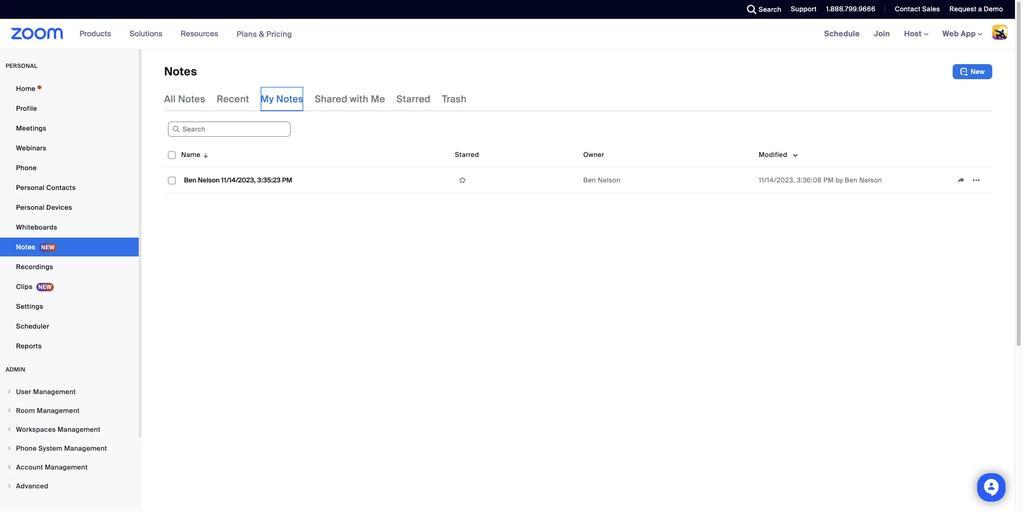 Task type: vqa. For each thing, say whether or not it's contained in the screenshot.
Phone corresponding to Phone System Management
yes



Task type: describe. For each thing, give the bounding box(es) containing it.
banner containing products
[[0, 19, 1015, 50]]

products button
[[80, 19, 115, 49]]

nelson for ben nelson 11/14/2023, 3:35:23 pm
[[198, 176, 220, 185]]

a
[[979, 5, 982, 13]]

resources
[[181, 29, 218, 39]]

account management menu item
[[0, 459, 139, 477]]

meetings
[[16, 124, 46, 133]]

room management menu item
[[0, 402, 139, 420]]

clips link
[[0, 278, 139, 296]]

with
[[350, 93, 369, 105]]

zoom logo image
[[11, 28, 63, 40]]

management for room management
[[37, 407, 80, 415]]

personal menu menu
[[0, 79, 139, 357]]

pricing
[[266, 29, 292, 39]]

whiteboards
[[16, 223, 57, 232]]

ben nelson
[[583, 176, 621, 185]]

application containing name
[[164, 143, 1000, 201]]

right image for user management
[[7, 389, 12, 395]]

contact sales
[[895, 5, 940, 13]]

11/14/2023, inside button
[[221, 176, 256, 185]]

schedule
[[824, 29, 860, 39]]

home
[[16, 84, 36, 93]]

trash
[[442, 93, 467, 105]]

whiteboards link
[[0, 218, 139, 237]]

plans
[[237, 29, 257, 39]]

personal
[[6, 62, 38, 70]]

account management
[[16, 464, 88, 472]]

notes right my
[[276, 93, 304, 105]]

settings
[[16, 303, 43, 311]]

workspaces
[[16, 426, 56, 434]]

ben for ben nelson
[[583, 176, 596, 185]]

contacts
[[46, 184, 76, 192]]

web
[[943, 29, 959, 39]]

profile
[[16, 104, 37, 113]]

sales
[[923, 5, 940, 13]]

my
[[261, 93, 274, 105]]

pm inside button
[[282, 176, 292, 185]]

reports
[[16, 342, 42, 351]]

ben nelson 11/14/2023, 3:35:23 pm button
[[181, 174, 295, 186]]

2 11/14/2023, from the left
[[759, 176, 795, 185]]

search
[[759, 5, 782, 14]]

notes right all
[[178, 93, 205, 105]]

webinars link
[[0, 139, 139, 158]]

contact
[[895, 5, 921, 13]]

3 nelson from the left
[[860, 176, 882, 185]]

host
[[904, 29, 924, 39]]

user management
[[16, 388, 76, 397]]

admin
[[6, 366, 25, 374]]

solutions
[[130, 29, 162, 39]]

phone for phone
[[16, 164, 37, 172]]

host button
[[904, 29, 929, 39]]

meetings link
[[0, 119, 139, 138]]

management for user management
[[33, 388, 76, 397]]

starred inside application
[[455, 151, 479, 159]]

new
[[971, 67, 985, 76]]

recordings
[[16, 263, 53, 271]]

devices
[[46, 203, 72, 212]]

shared
[[315, 93, 348, 105]]

scheduler
[[16, 322, 49, 331]]

3:36:08
[[797, 176, 822, 185]]

my notes
[[261, 93, 304, 105]]

recent
[[217, 93, 249, 105]]

starred inside "tabs of all notes page" tab list
[[397, 93, 431, 105]]

profile picture image
[[993, 25, 1008, 40]]

2 pm from the left
[[824, 176, 834, 185]]

schedule link
[[817, 19, 867, 49]]

notes link
[[0, 238, 139, 257]]

advanced
[[16, 482, 48, 491]]

personal devices link
[[0, 198, 139, 217]]

management down workspaces management menu item
[[64, 445, 107, 453]]

clips
[[16, 283, 33, 291]]

solutions button
[[130, 19, 167, 49]]

nelson for ben nelson
[[598, 176, 621, 185]]

phone link
[[0, 159, 139, 177]]

personal for personal contacts
[[16, 184, 45, 192]]

settings link
[[0, 297, 139, 316]]

me
[[371, 93, 385, 105]]

tabs of all notes page tab list
[[164, 87, 467, 111]]

all
[[164, 93, 176, 105]]

resources button
[[181, 19, 223, 49]]

workspaces management
[[16, 426, 100, 434]]

advanced menu item
[[0, 478, 139, 496]]

personal contacts link
[[0, 178, 139, 197]]



Task type: locate. For each thing, give the bounding box(es) containing it.
2 personal from the top
[[16, 203, 45, 212]]

ben inside button
[[184, 176, 196, 185]]

web app button
[[943, 29, 983, 39]]

right image for room management
[[7, 408, 12, 414]]

user
[[16, 388, 31, 397]]

personal devices
[[16, 203, 72, 212]]

right image left workspaces
[[7, 427, 12, 433]]

plans & pricing
[[237, 29, 292, 39]]

request
[[950, 5, 977, 13]]

right image inside account management menu item
[[7, 465, 12, 471]]

0 vertical spatial personal
[[16, 184, 45, 192]]

1 personal from the top
[[16, 184, 45, 192]]

personal up personal devices
[[16, 184, 45, 192]]

1 vertical spatial starred
[[455, 151, 479, 159]]

starred up ben nelson 11/14/2023, 3:35:23 pm unstarred image
[[455, 151, 479, 159]]

1 nelson from the left
[[198, 176, 220, 185]]

right image left user
[[7, 389, 12, 395]]

11/14/2023, down the modified
[[759, 176, 795, 185]]

product information navigation
[[73, 19, 299, 50]]

2 horizontal spatial ben
[[845, 176, 858, 185]]

management down phone system management menu item
[[45, 464, 88, 472]]

banner
[[0, 19, 1015, 50]]

right image inside phone system management menu item
[[7, 446, 12, 452]]

nelson down arrow down image
[[198, 176, 220, 185]]

&
[[259, 29, 264, 39]]

admin menu menu
[[0, 383, 139, 497]]

notes up all notes
[[164, 64, 197, 79]]

starred right me
[[397, 93, 431, 105]]

1 right image from the top
[[7, 389, 12, 395]]

right image inside advanced menu item
[[7, 484, 12, 489]]

1 pm from the left
[[282, 176, 292, 185]]

share image
[[954, 176, 969, 185]]

webinars
[[16, 144, 46, 152]]

nelson down owner
[[598, 176, 621, 185]]

1 horizontal spatial pm
[[824, 176, 834, 185]]

11/14/2023, left "3:35:23"
[[221, 176, 256, 185]]

1 vertical spatial phone
[[16, 445, 37, 453]]

account
[[16, 464, 43, 472]]

ben down name
[[184, 176, 196, 185]]

ben down owner
[[583, 176, 596, 185]]

profile link
[[0, 99, 139, 118]]

pm right "3:35:23"
[[282, 176, 292, 185]]

by
[[836, 176, 843, 185]]

recordings link
[[0, 258, 139, 277]]

right image for account
[[7, 465, 12, 471]]

2 ben from the left
[[583, 176, 596, 185]]

1.888.799.9666 button
[[819, 0, 878, 19], [826, 5, 876, 13]]

management for account management
[[45, 464, 88, 472]]

2 phone from the top
[[16, 445, 37, 453]]

right image for workspaces
[[7, 427, 12, 433]]

1 vertical spatial right image
[[7, 408, 12, 414]]

3:35:23
[[257, 176, 281, 185]]

1.888.799.9666
[[826, 5, 876, 13]]

pm
[[282, 176, 292, 185], [824, 176, 834, 185]]

owner
[[583, 151, 604, 159]]

0 vertical spatial starred
[[397, 93, 431, 105]]

0 horizontal spatial nelson
[[198, 176, 220, 185]]

nelson right the by
[[860, 176, 882, 185]]

new button
[[953, 64, 993, 79]]

right image left system
[[7, 446, 12, 452]]

personal
[[16, 184, 45, 192], [16, 203, 45, 212]]

management
[[33, 388, 76, 397], [37, 407, 80, 415], [58, 426, 100, 434], [64, 445, 107, 453], [45, 464, 88, 472]]

application
[[164, 143, 1000, 201], [954, 173, 989, 187]]

personal contacts
[[16, 184, 76, 192]]

products
[[80, 29, 111, 39]]

1 ben from the left
[[184, 176, 196, 185]]

user management menu item
[[0, 383, 139, 401]]

app
[[961, 29, 976, 39]]

phone down webinars
[[16, 164, 37, 172]]

room
[[16, 407, 35, 415]]

1 horizontal spatial nelson
[[598, 176, 621, 185]]

notes inside personal menu menu
[[16, 243, 35, 252]]

all notes
[[164, 93, 205, 105]]

2 vertical spatial right image
[[7, 446, 12, 452]]

request a demo link
[[943, 0, 1015, 19], [950, 5, 1004, 13]]

starred
[[397, 93, 431, 105], [455, 151, 479, 159]]

1 horizontal spatial ben
[[583, 176, 596, 185]]

right image inside user management menu item
[[7, 389, 12, 395]]

ben
[[184, 176, 196, 185], [583, 176, 596, 185], [845, 176, 858, 185]]

request a demo
[[950, 5, 1004, 13]]

right image
[[7, 427, 12, 433], [7, 465, 12, 471], [7, 484, 12, 489]]

11/14/2023, 3:36:08 pm by ben nelson
[[759, 176, 882, 185]]

join link
[[867, 19, 897, 49]]

1 vertical spatial personal
[[16, 203, 45, 212]]

2 right image from the top
[[7, 465, 12, 471]]

phone system management
[[16, 445, 107, 453]]

2 nelson from the left
[[598, 176, 621, 185]]

right image left account in the bottom left of the page
[[7, 465, 12, 471]]

0 horizontal spatial 11/14/2023,
[[221, 176, 256, 185]]

web app
[[943, 29, 976, 39]]

room management
[[16, 407, 80, 415]]

phone for phone system management
[[16, 445, 37, 453]]

0 horizontal spatial ben
[[184, 176, 196, 185]]

right image inside workspaces management menu item
[[7, 427, 12, 433]]

meetings navigation
[[817, 19, 1015, 50]]

phone inside menu item
[[16, 445, 37, 453]]

notes up "recordings" in the left of the page
[[16, 243, 35, 252]]

system
[[38, 445, 62, 453]]

3 right image from the top
[[7, 484, 12, 489]]

1 phone from the top
[[16, 164, 37, 172]]

phone inside personal menu menu
[[16, 164, 37, 172]]

search button
[[740, 0, 784, 19]]

0 vertical spatial right image
[[7, 427, 12, 433]]

ben right the by
[[845, 176, 858, 185]]

contact sales link
[[888, 0, 943, 19], [895, 5, 940, 13]]

nelson inside button
[[198, 176, 220, 185]]

0 vertical spatial right image
[[7, 389, 12, 395]]

ben nelson 11/14/2023, 3:35:23 pm
[[184, 176, 292, 185]]

management up room management
[[33, 388, 76, 397]]

home link
[[0, 79, 139, 98]]

plans & pricing link
[[237, 29, 292, 39], [237, 29, 292, 39]]

modified
[[759, 151, 788, 159]]

3 right image from the top
[[7, 446, 12, 452]]

notes
[[164, 64, 197, 79], [178, 93, 205, 105], [276, 93, 304, 105], [16, 243, 35, 252]]

reports link
[[0, 337, 139, 356]]

right image left room on the left of the page
[[7, 408, 12, 414]]

management inside 'menu item'
[[37, 407, 80, 415]]

support
[[791, 5, 817, 13]]

0 horizontal spatial pm
[[282, 176, 292, 185]]

1 vertical spatial right image
[[7, 465, 12, 471]]

ben for ben nelson 11/14/2023, 3:35:23 pm
[[184, 176, 196, 185]]

right image inside the room management 'menu item'
[[7, 408, 12, 414]]

11/14/2023,
[[221, 176, 256, 185], [759, 176, 795, 185]]

management up workspaces management
[[37, 407, 80, 415]]

2 horizontal spatial nelson
[[860, 176, 882, 185]]

2 right image from the top
[[7, 408, 12, 414]]

management for workspaces management
[[58, 426, 100, 434]]

phone system management menu item
[[0, 440, 139, 458]]

right image
[[7, 389, 12, 395], [7, 408, 12, 414], [7, 446, 12, 452]]

1 horizontal spatial 11/14/2023,
[[759, 176, 795, 185]]

right image left advanced
[[7, 484, 12, 489]]

more options for ben nelson 11/14/2023, 3:35:23 pm image
[[969, 176, 984, 185]]

phone
[[16, 164, 37, 172], [16, 445, 37, 453]]

0 horizontal spatial starred
[[397, 93, 431, 105]]

workspaces management menu item
[[0, 421, 139, 439]]

personal up the 'whiteboards'
[[16, 203, 45, 212]]

right image for phone system management
[[7, 446, 12, 452]]

arrow down image
[[201, 149, 209, 160]]

pm left the by
[[824, 176, 834, 185]]

1 horizontal spatial starred
[[455, 151, 479, 159]]

phone up account in the bottom left of the page
[[16, 445, 37, 453]]

shared with me
[[315, 93, 385, 105]]

ben nelson 11/14/2023, 3:35:23 pm unstarred image
[[455, 176, 470, 185]]

0 vertical spatial phone
[[16, 164, 37, 172]]

join
[[874, 29, 890, 39]]

name
[[181, 151, 201, 159]]

management up phone system management menu item
[[58, 426, 100, 434]]

Search text field
[[168, 122, 291, 137]]

support link
[[784, 0, 819, 19], [791, 5, 817, 13]]

demo
[[984, 5, 1004, 13]]

personal for personal devices
[[16, 203, 45, 212]]

1 right image from the top
[[7, 427, 12, 433]]

1 11/14/2023, from the left
[[221, 176, 256, 185]]

scheduler link
[[0, 317, 139, 336]]

2 vertical spatial right image
[[7, 484, 12, 489]]

3 ben from the left
[[845, 176, 858, 185]]



